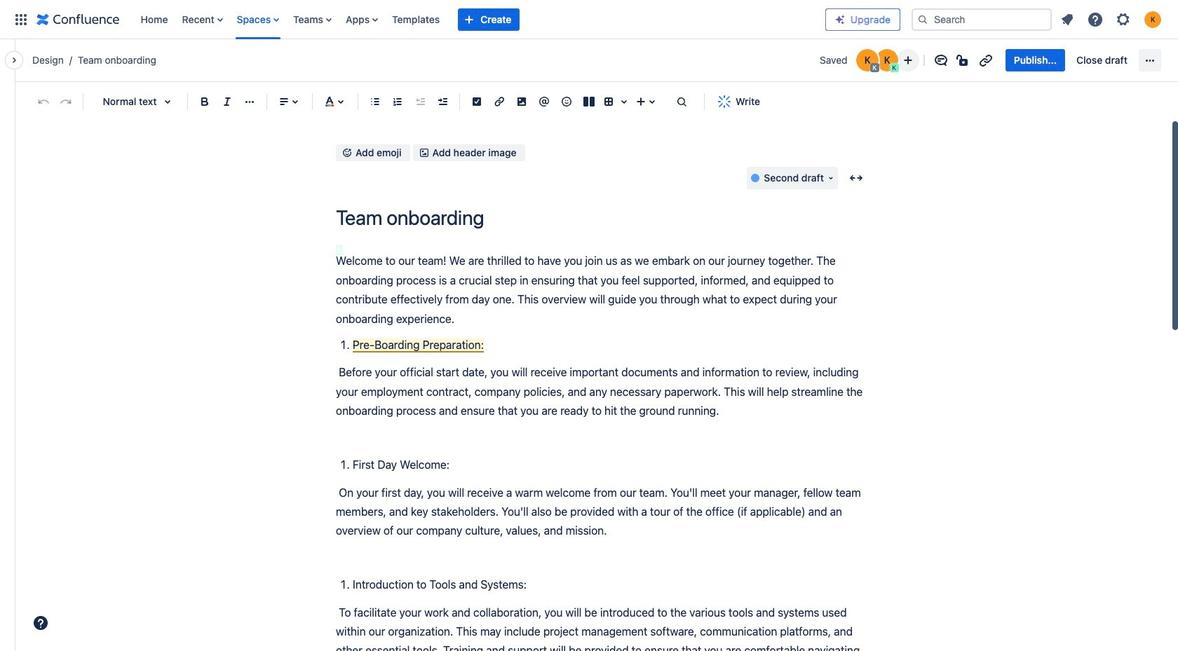 Task type: describe. For each thing, give the bounding box(es) containing it.
comment icon image
[[933, 52, 950, 69]]

add image, video, or file image
[[513, 93, 530, 110]]

table ⇧⌥t image
[[600, 93, 617, 110]]

emoji : image
[[558, 93, 575, 110]]

list formating group
[[364, 90, 454, 113]]

image icon image
[[418, 148, 430, 159]]

list for premium icon
[[1055, 7, 1170, 32]]

global element
[[8, 0, 826, 39]]

layouts image
[[581, 93, 598, 110]]

premium image
[[835, 14, 846, 25]]

add emoji image
[[342, 148, 353, 159]]

more image
[[1142, 52, 1159, 69]]

mention @ image
[[536, 93, 553, 110]]

find and replace image
[[673, 93, 690, 110]]

table size image
[[616, 93, 633, 110]]

copy link image
[[978, 52, 994, 69]]

Main content area, start typing to enter text. text field
[[336, 252, 869, 652]]

make page full-width image
[[848, 170, 865, 187]]

your profile and preferences image
[[1145, 11, 1162, 28]]

indent tab image
[[434, 93, 451, 110]]

no restrictions image
[[955, 52, 972, 69]]

Search field
[[912, 8, 1052, 31]]

bold ⌘b image
[[196, 93, 213, 110]]

link ⌘k image
[[491, 93, 508, 110]]



Task type: locate. For each thing, give the bounding box(es) containing it.
italic ⌘i image
[[219, 93, 236, 110]]

1 horizontal spatial list
[[1055, 7, 1170, 32]]

confluence image
[[36, 11, 120, 28], [36, 11, 120, 28]]

more formatting image
[[241, 93, 258, 110]]

banner
[[0, 0, 1178, 39]]

invite to edit image
[[900, 52, 917, 69]]

Give this page a title text field
[[336, 206, 869, 230]]

list
[[134, 0, 826, 39], [1055, 7, 1170, 32]]

action item [] image
[[469, 93, 485, 110]]

None search field
[[912, 8, 1052, 31]]

search image
[[917, 14, 929, 25]]

appswitcher icon image
[[13, 11, 29, 28]]

bullet list ⌘⇧8 image
[[367, 93, 384, 110]]

help icon image
[[1087, 11, 1104, 28]]

text formatting group
[[194, 90, 261, 113]]

group
[[1006, 49, 1136, 72]]

numbered list ⌘⇧7 image
[[389, 93, 406, 110]]

0 horizontal spatial list
[[134, 0, 826, 39]]

expand sidebar image
[[0, 46, 31, 74]]

notification icon image
[[1059, 11, 1076, 28]]

settings icon image
[[1115, 11, 1132, 28]]

list for appswitcher icon
[[134, 0, 826, 39]]

align left image
[[276, 93, 293, 110]]

avatar group element
[[855, 48, 900, 73]]



Task type: vqa. For each thing, say whether or not it's contained in the screenshot.
:face_with_monocle: image
no



